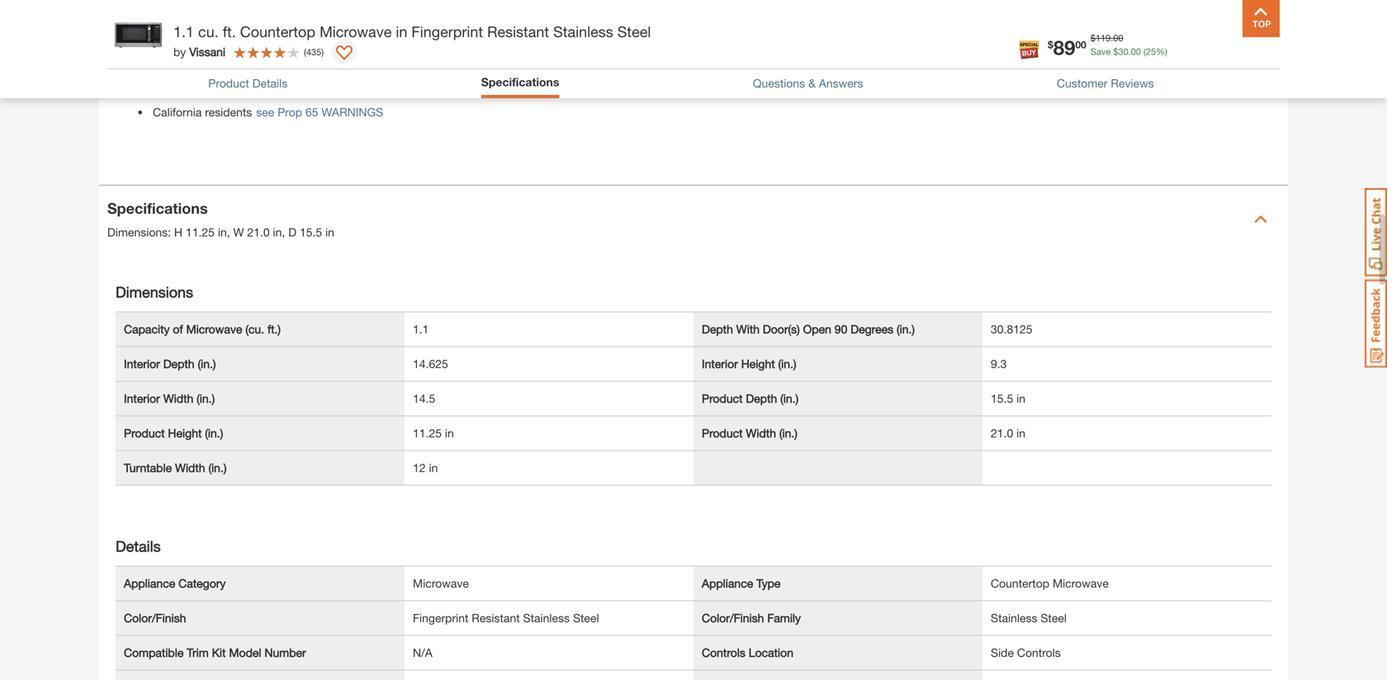 Task type: describe. For each thing, give the bounding box(es) containing it.
click here to shop more vissani products
[[153, 18, 365, 32]]

(in.) for turntable width (in.)
[[209, 462, 227, 475]]

reviews
[[1111, 76, 1155, 90]]

california
[[153, 105, 202, 119]]

click for click here to shop more vissani products
[[153, 18, 179, 32]]

0 horizontal spatial steel
[[573, 612, 599, 625]]

2 horizontal spatial 00
[[1131, 46, 1142, 57]]

california residents see prop 65 warnings
[[153, 105, 383, 119]]

119
[[1096, 33, 1111, 43]]

2 ( from the left
[[304, 46, 306, 57]]

click here to shop more vissani products link
[[153, 18, 365, 32]]

click here for more information on electronic recycling programs link
[[153, 47, 490, 61]]

customer
[[1057, 76, 1108, 90]]

information
[[254, 47, 312, 61]]

of
[[173, 323, 183, 336]]

recycling
[[386, 47, 437, 61]]

in down 15.5 in on the right bottom of page
[[1017, 427, 1026, 440]]

depth for product depth (in.)
[[746, 392, 778, 406]]

countertop microwave
[[991, 577, 1109, 591]]

d
[[288, 226, 297, 239]]

return policy
[[153, 76, 222, 90]]

height for interior
[[742, 357, 775, 371]]

product for product details
[[208, 76, 249, 90]]

0 vertical spatial details
[[253, 76, 288, 90]]

return policy link
[[153, 76, 222, 90]]

in down 14.625
[[445, 427, 454, 440]]

1 vertical spatial countertop
[[991, 577, 1050, 591]]

customer reviews
[[1057, 76, 1155, 90]]

programs
[[440, 47, 490, 61]]

height for product
[[168, 427, 202, 440]]

depth with door(s) open 90 degrees (in.)
[[702, 323, 915, 336]]

dimensions:
[[107, 226, 171, 239]]

89
[[1054, 36, 1076, 59]]

interior depth (in.)
[[124, 357, 216, 371]]

1 vertical spatial 21.0
[[991, 427, 1014, 440]]

save
[[1091, 46, 1111, 57]]

controls location
[[702, 647, 794, 660]]

microwave right of
[[186, 323, 242, 336]]

product image image
[[112, 8, 165, 62]]

(in.) for interior height (in.)
[[779, 357, 797, 371]]

questions
[[753, 76, 806, 90]]

15.5 inside the specifications dimensions: h 11.25 in , w 21.0 in , d 15.5 in
[[300, 226, 322, 239]]

2 horizontal spatial $
[[1114, 46, 1119, 57]]

1.1 for 1.1
[[413, 323, 429, 336]]

here for for
[[182, 47, 204, 61]]

w
[[233, 226, 244, 239]]

ft.
[[223, 23, 236, 40]]

appliance type
[[702, 577, 781, 591]]

type
[[757, 577, 781, 591]]

1 controls from the left
[[702, 647, 746, 660]]

policy
[[191, 76, 222, 90]]

$ 119 . 00 save $ 30 . 00 ( 25 %)
[[1091, 33, 1168, 57]]

00 inside $ 89 00
[[1076, 39, 1087, 50]]

interior width (in.)
[[124, 392, 215, 406]]

in up recycling at the left
[[396, 23, 408, 40]]

door(s)
[[763, 323, 800, 336]]

(in.) for interior width (in.)
[[197, 392, 215, 406]]

by
[[173, 45, 186, 59]]

products
[[319, 18, 365, 32]]

with
[[737, 323, 760, 336]]

0 vertical spatial more
[[250, 18, 276, 32]]

on
[[316, 47, 329, 61]]

answers
[[819, 76, 864, 90]]

14.5
[[413, 392, 436, 406]]

caret image
[[1255, 213, 1268, 226]]

specifications dimensions: h 11.25 in , w 21.0 in , d 15.5 in
[[107, 200, 335, 239]]

%)
[[1157, 46, 1168, 57]]

compatible
[[124, 647, 184, 660]]

display image
[[336, 45, 353, 62]]

family
[[768, 612, 801, 625]]

to
[[207, 18, 218, 32]]

$ for 119
[[1091, 33, 1096, 43]]

turntable
[[124, 462, 172, 475]]

0 vertical spatial vissani
[[279, 18, 316, 32]]

( 435 )
[[304, 46, 324, 57]]

specifications for specifications dimensions: h 11.25 in , w 21.0 in , d 15.5 in
[[107, 200, 208, 217]]

1 vertical spatial 15.5
[[991, 392, 1014, 406]]

width for turntable
[[175, 462, 205, 475]]

&
[[809, 76, 816, 90]]

kit
[[212, 647, 226, 660]]

( inside $ 119 . 00 save $ 30 . 00 ( 25 %)
[[1144, 46, 1146, 57]]

appliance for appliance type
[[702, 577, 754, 591]]

product for product depth (in.)
[[702, 392, 743, 406]]

capacity of microwave (cu. ft.)
[[124, 323, 281, 336]]

microwave up n/a
[[413, 577, 469, 591]]

for
[[207, 47, 221, 61]]

depth for interior depth (in.)
[[163, 357, 195, 371]]

in right d
[[326, 226, 335, 239]]

appliance for appliance category
[[124, 577, 175, 591]]

30
[[1119, 46, 1129, 57]]

prop
[[278, 105, 302, 119]]

click here for more information on electronic recycling programs
[[153, 47, 490, 61]]

$ 89 00
[[1048, 36, 1087, 59]]

model
[[229, 647, 261, 660]]

product for product height (in.)
[[124, 427, 165, 440]]

1 , from the left
[[227, 226, 230, 239]]

$ for 89
[[1048, 39, 1054, 50]]

return
[[153, 76, 188, 90]]

11.25 in
[[413, 427, 454, 440]]

trim
[[187, 647, 209, 660]]

open
[[803, 323, 832, 336]]

category
[[179, 577, 226, 591]]

2 controls from the left
[[1018, 647, 1061, 660]]

product width (in.)
[[702, 427, 798, 440]]

1 vertical spatial more
[[225, 47, 251, 61]]

feedback link image
[[1365, 279, 1388, 368]]

live chat image
[[1365, 188, 1388, 277]]

(in.) for interior depth (in.)
[[198, 357, 216, 371]]

interior height (in.)
[[702, 357, 797, 371]]

25
[[1146, 46, 1157, 57]]

9.3
[[991, 357, 1007, 371]]

product depth (in.)
[[702, 392, 799, 406]]

see
[[256, 105, 275, 119]]

in right 12
[[429, 462, 438, 475]]

1 horizontal spatial 00
[[1114, 33, 1124, 43]]

(in.) right degrees
[[897, 323, 915, 336]]

color/finish for color/finish
[[124, 612, 186, 625]]

(in.) for product width (in.)
[[780, 427, 798, 440]]

residents
[[205, 105, 252, 119]]

appliance category
[[124, 577, 226, 591]]

compatible trim kit model number
[[124, 647, 306, 660]]

number
[[265, 647, 306, 660]]



Task type: locate. For each thing, give the bounding box(es) containing it.
interior down capacity
[[124, 357, 160, 371]]

controls down stainless steel on the right bottom of page
[[1018, 647, 1061, 660]]

1 horizontal spatial steel
[[618, 23, 651, 40]]

product down product depth (in.)
[[702, 427, 743, 440]]

(in.) down product height (in.)
[[209, 462, 227, 475]]

1 vertical spatial details
[[116, 538, 161, 556]]

(in.) for product height (in.)
[[205, 427, 223, 440]]

( left on
[[304, 46, 306, 57]]

15.5 down 9.3
[[991, 392, 1014, 406]]

1 horizontal spatial depth
[[702, 323, 733, 336]]

0 vertical spatial depth
[[702, 323, 733, 336]]

1 horizontal spatial specifications
[[481, 75, 560, 89]]

vissani
[[279, 18, 316, 32], [189, 45, 226, 59]]

0 vertical spatial .
[[1111, 33, 1114, 43]]

depth
[[702, 323, 733, 336], [163, 357, 195, 371], [746, 392, 778, 406]]

0 horizontal spatial 15.5
[[300, 226, 322, 239]]

in left w
[[218, 226, 227, 239]]

appliance left "category"
[[124, 577, 175, 591]]

90
[[835, 323, 848, 336]]

0 horizontal spatial details
[[116, 538, 161, 556]]

$ right save
[[1114, 46, 1119, 57]]

product details
[[208, 76, 288, 90]]

height up turntable width (in.)
[[168, 427, 202, 440]]

1 horizontal spatial details
[[253, 76, 288, 90]]

1 horizontal spatial 1.1
[[413, 323, 429, 336]]

$ inside $ 89 00
[[1048, 39, 1054, 50]]

capacity
[[124, 323, 170, 336]]

2 here from the top
[[182, 47, 204, 61]]

interior down with
[[702, 357, 738, 371]]

(in.)
[[897, 323, 915, 336], [198, 357, 216, 371], [779, 357, 797, 371], [197, 392, 215, 406], [781, 392, 799, 406], [205, 427, 223, 440], [780, 427, 798, 440], [209, 462, 227, 475]]

color/finish for color/finish family
[[702, 612, 764, 625]]

$ up save
[[1091, 33, 1096, 43]]

product up turntable
[[124, 427, 165, 440]]

depth left with
[[702, 323, 733, 336]]

specifications for specifications
[[481, 75, 560, 89]]

0 horizontal spatial countertop
[[240, 23, 316, 40]]

00 up 30
[[1114, 33, 1124, 43]]

00 left save
[[1076, 39, 1087, 50]]

depth down of
[[163, 357, 195, 371]]

1 horizontal spatial height
[[742, 357, 775, 371]]

color/finish up compatible
[[124, 612, 186, 625]]

more right shop
[[250, 18, 276, 32]]

in
[[396, 23, 408, 40], [218, 226, 227, 239], [273, 226, 282, 239], [326, 226, 335, 239], [1017, 392, 1026, 406], [445, 427, 454, 440], [1017, 427, 1026, 440], [429, 462, 438, 475]]

stainless steel
[[991, 612, 1067, 625]]

2 horizontal spatial depth
[[746, 392, 778, 406]]

1 horizontal spatial controls
[[1018, 647, 1061, 660]]

0 horizontal spatial 1.1
[[173, 23, 194, 40]]

0 horizontal spatial specifications
[[107, 200, 208, 217]]

product down interior height (in.)
[[702, 392, 743, 406]]

0 vertical spatial resistant
[[487, 23, 549, 40]]

0 horizontal spatial .
[[1111, 33, 1114, 43]]

30.8125
[[991, 323, 1033, 336]]

color/finish
[[124, 612, 186, 625], [702, 612, 764, 625]]

1 horizontal spatial 21.0
[[991, 427, 1014, 440]]

degrees
[[851, 323, 894, 336]]

, left d
[[282, 226, 285, 239]]

(in.) down door(s)
[[779, 357, 797, 371]]

location
[[749, 647, 794, 660]]

1.1 cu. ft. countertop microwave in fingerprint resistant stainless steel
[[173, 23, 651, 40]]

microwave
[[320, 23, 392, 40], [186, 323, 242, 336], [413, 577, 469, 591], [1053, 577, 1109, 591]]

12
[[413, 462, 426, 475]]

0 vertical spatial here
[[182, 18, 204, 32]]

1 horizontal spatial color/finish
[[702, 612, 764, 625]]

height
[[742, 357, 775, 371], [168, 427, 202, 440]]

cu.
[[198, 23, 219, 40]]

21.0 inside the specifications dimensions: h 11.25 in , w 21.0 in , d 15.5 in
[[247, 226, 270, 239]]

15.5 in
[[991, 392, 1026, 406]]

details up california residents see prop 65 warnings
[[253, 76, 288, 90]]

1 horizontal spatial .
[[1129, 46, 1131, 57]]

0 vertical spatial click
[[153, 18, 179, 32]]

height up product depth (in.)
[[742, 357, 775, 371]]

21.0 in
[[991, 427, 1026, 440]]

0 horizontal spatial 00
[[1076, 39, 1087, 50]]

1.1 up by
[[173, 23, 194, 40]]

00 right 30
[[1131, 46, 1142, 57]]

n/a
[[413, 647, 433, 660]]

1.1 up 14.625
[[413, 323, 429, 336]]

here for to
[[182, 18, 204, 32]]

0 vertical spatial width
[[163, 392, 194, 406]]

fingerprint
[[412, 23, 483, 40], [413, 612, 469, 625]]

stainless
[[554, 23, 614, 40], [523, 612, 570, 625], [991, 612, 1038, 625]]

2 color/finish from the left
[[702, 612, 764, 625]]

0 horizontal spatial height
[[168, 427, 202, 440]]

steel
[[618, 23, 651, 40], [573, 612, 599, 625], [1041, 612, 1067, 625]]

interior for interior depth (in.)
[[124, 357, 160, 371]]

0 horizontal spatial controls
[[702, 647, 746, 660]]

(cu.
[[246, 323, 264, 336]]

here left to
[[182, 18, 204, 32]]

microwave up electronic
[[320, 23, 392, 40]]

more
[[250, 18, 276, 32], [225, 47, 251, 61]]

interior down interior depth (in.)
[[124, 392, 160, 406]]

click for click here for more information on electronic recycling programs
[[153, 47, 179, 61]]

11.25 right h
[[186, 226, 215, 239]]

0 horizontal spatial $
[[1048, 39, 1054, 50]]

1 vertical spatial width
[[746, 427, 776, 440]]

here left 'for'
[[182, 47, 204, 61]]

product details button
[[208, 75, 288, 92], [208, 75, 288, 92]]

2 , from the left
[[282, 226, 285, 239]]

1 appliance from the left
[[124, 577, 175, 591]]

435
[[306, 46, 322, 57]]

1 click from the top
[[153, 18, 179, 32]]

( left %)
[[1144, 46, 1146, 57]]

in up 21.0 in on the bottom right of page
[[1017, 392, 1026, 406]]

product height (in.)
[[124, 427, 223, 440]]

(in.) up product height (in.)
[[197, 392, 215, 406]]

$ left save
[[1048, 39, 1054, 50]]

14.625
[[413, 357, 448, 371]]

depth up product width (in.)
[[746, 392, 778, 406]]

1 vertical spatial here
[[182, 47, 204, 61]]

0 vertical spatial 1.1
[[173, 23, 194, 40]]

width for interior
[[163, 392, 194, 406]]

1 horizontal spatial appliance
[[702, 577, 754, 591]]

1 color/finish from the left
[[124, 612, 186, 625]]

appliance
[[124, 577, 175, 591], [702, 577, 754, 591]]

countertop up stainless steel on the right bottom of page
[[991, 577, 1050, 591]]

questions & answers
[[753, 76, 864, 90]]

1 horizontal spatial 11.25
[[413, 427, 442, 440]]

0 vertical spatial fingerprint
[[412, 23, 483, 40]]

15.5 right d
[[300, 226, 322, 239]]

width down product height (in.)
[[175, 462, 205, 475]]

11.25 inside the specifications dimensions: h 11.25 in , w 21.0 in , d 15.5 in
[[186, 226, 215, 239]]

countertop up information
[[240, 23, 316, 40]]

(
[[1144, 46, 1146, 57], [304, 46, 306, 57]]

0 vertical spatial 21.0
[[247, 226, 270, 239]]

2 horizontal spatial steel
[[1041, 612, 1067, 625]]

1 horizontal spatial $
[[1091, 33, 1096, 43]]

specifications button
[[481, 74, 560, 94], [481, 74, 560, 91]]

1 vertical spatial 1.1
[[413, 323, 429, 336]]

h
[[174, 226, 183, 239]]

1 horizontal spatial countertop
[[991, 577, 1050, 591]]

1 vertical spatial depth
[[163, 357, 195, 371]]

0 horizontal spatial ,
[[227, 226, 230, 239]]

fingerprint resistant stainless steel
[[413, 612, 599, 625]]

product for product width (in.)
[[702, 427, 743, 440]]

interior for interior width (in.)
[[124, 392, 160, 406]]

0 horizontal spatial (
[[304, 46, 306, 57]]

, left w
[[227, 226, 230, 239]]

details up appliance category
[[116, 538, 161, 556]]

click
[[153, 18, 179, 32], [153, 47, 179, 61]]

shop
[[221, 18, 247, 32]]

1 here from the top
[[182, 18, 204, 32]]

2 appliance from the left
[[702, 577, 754, 591]]

(in.) for product depth (in.)
[[781, 392, 799, 406]]

1 horizontal spatial 15.5
[[991, 392, 1014, 406]]

by vissani
[[173, 45, 226, 59]]

click up by
[[153, 18, 179, 32]]

1 vertical spatial click
[[153, 47, 179, 61]]

0 vertical spatial 15.5
[[300, 226, 322, 239]]

1 horizontal spatial vissani
[[279, 18, 316, 32]]

0 vertical spatial 11.25
[[186, 226, 215, 239]]

(in.) up product width (in.)
[[781, 392, 799, 406]]

1 vertical spatial height
[[168, 427, 202, 440]]

in left d
[[273, 226, 282, 239]]

0 horizontal spatial 21.0
[[247, 226, 270, 239]]

customer reviews button
[[1057, 75, 1155, 92], [1057, 75, 1155, 92]]

specifications
[[481, 75, 560, 89], [107, 200, 208, 217]]

specifications down programs
[[481, 75, 560, 89]]

controls
[[702, 647, 746, 660], [1018, 647, 1061, 660]]

1 vertical spatial vissani
[[189, 45, 226, 59]]

1 ( from the left
[[1144, 46, 1146, 57]]

see prop 65 warnings button
[[256, 97, 383, 128]]

width down product depth (in.)
[[746, 427, 776, 440]]

color/finish family
[[702, 612, 801, 625]]

vissani up ( 435 )
[[279, 18, 316, 32]]

side
[[991, 647, 1014, 660]]

electronic
[[332, 47, 383, 61]]

width for product
[[746, 427, 776, 440]]

0 horizontal spatial vissani
[[189, 45, 226, 59]]

color/finish down appliance type
[[702, 612, 764, 625]]

side controls
[[991, 647, 1061, 660]]

0 horizontal spatial 11.25
[[186, 226, 215, 239]]

ft.)
[[268, 323, 281, 336]]

.
[[1111, 33, 1114, 43], [1129, 46, 1131, 57]]

0 vertical spatial height
[[742, 357, 775, 371]]

fingerprint up programs
[[412, 23, 483, 40]]

top button
[[1243, 0, 1280, 37]]

1 vertical spatial 11.25
[[413, 427, 442, 440]]

2 vertical spatial width
[[175, 462, 205, 475]]

1 vertical spatial resistant
[[472, 612, 520, 625]]

21.0
[[247, 226, 270, 239], [991, 427, 1014, 440]]

(in.) up turntable width (in.)
[[205, 427, 223, 440]]

fingerprint up n/a
[[413, 612, 469, 625]]

warnings
[[322, 105, 383, 119]]

here
[[182, 18, 204, 32], [182, 47, 204, 61]]

1.1 for 1.1 cu. ft. countertop microwave in fingerprint resistant stainless steel
[[173, 23, 194, 40]]

0 vertical spatial specifications
[[481, 75, 560, 89]]

(in.) down product depth (in.)
[[780, 427, 798, 440]]

1 vertical spatial .
[[1129, 46, 1131, 57]]

0 horizontal spatial depth
[[163, 357, 195, 371]]

more right 'for'
[[225, 47, 251, 61]]

1 horizontal spatial ,
[[282, 226, 285, 239]]

microwave up stainless steel on the right bottom of page
[[1053, 577, 1109, 591]]

dimensions
[[116, 283, 193, 301]]

(in.) down capacity of microwave (cu. ft.)
[[198, 357, 216, 371]]

product up residents
[[208, 76, 249, 90]]

12 in
[[413, 462, 438, 475]]

0 horizontal spatial color/finish
[[124, 612, 186, 625]]

11.25 up 12 in
[[413, 427, 442, 440]]

appliance left type
[[702, 577, 754, 591]]

0 horizontal spatial appliance
[[124, 577, 175, 591]]

specifications inside the specifications dimensions: h 11.25 in , w 21.0 in , d 15.5 in
[[107, 200, 208, 217]]

1 vertical spatial specifications
[[107, 200, 208, 217]]

vissani down cu.
[[189, 45, 226, 59]]

1 horizontal spatial (
[[1144, 46, 1146, 57]]

click up return
[[153, 47, 179, 61]]

65
[[306, 105, 318, 119]]

width up product height (in.)
[[163, 392, 194, 406]]

interior for interior height (in.)
[[702, 357, 738, 371]]

2 click from the top
[[153, 47, 179, 61]]

1.1
[[173, 23, 194, 40], [413, 323, 429, 336]]

)
[[322, 46, 324, 57]]

details
[[253, 76, 288, 90], [116, 538, 161, 556]]

2 vertical spatial depth
[[746, 392, 778, 406]]

turntable width (in.)
[[124, 462, 227, 475]]

controls down 'color/finish family'
[[702, 647, 746, 660]]

0 vertical spatial countertop
[[240, 23, 316, 40]]

21.0 right w
[[247, 226, 270, 239]]

specifications up dimensions:
[[107, 200, 208, 217]]

1 vertical spatial fingerprint
[[413, 612, 469, 625]]

21.0 down 15.5 in on the right bottom of page
[[991, 427, 1014, 440]]



Task type: vqa. For each thing, say whether or not it's contained in the screenshot.


